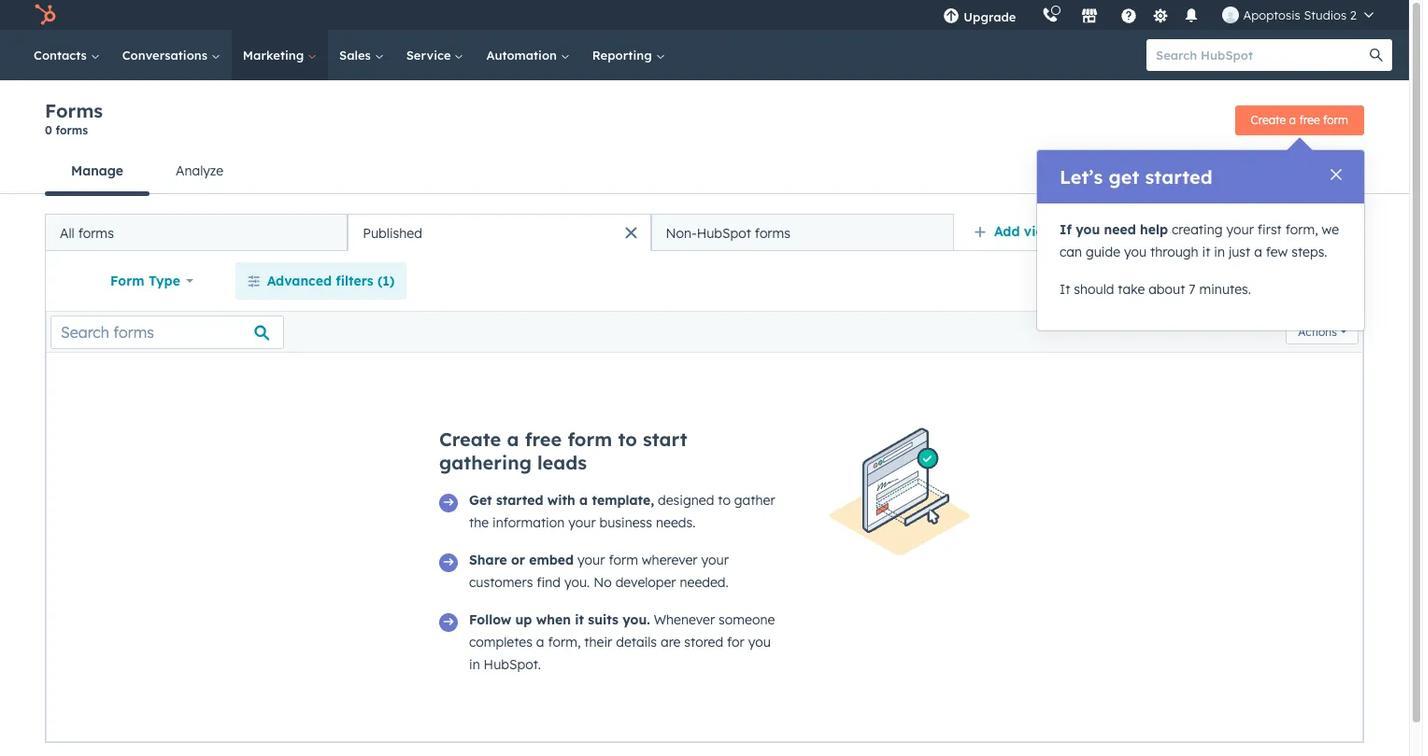 Task type: vqa. For each thing, say whether or not it's contained in the screenshot.
The Sales within Talk to Sales Button
no



Task type: describe. For each thing, give the bounding box(es) containing it.
add view (3/50) button
[[961, 213, 1124, 250]]

leads
[[537, 451, 587, 475]]

apoptosis
[[1243, 7, 1300, 22]]

create a free form to start gathering leads
[[439, 428, 687, 475]]

no
[[594, 575, 612, 591]]

settings image
[[1152, 8, 1169, 25]]

need
[[1104, 221, 1136, 238]]

let's get started
[[1060, 165, 1213, 189]]

create a free form button
[[1235, 105, 1364, 135]]

search image
[[1370, 49, 1383, 62]]

notifications button
[[1176, 0, 1208, 30]]

create for create a free form
[[1251, 113, 1286, 127]]

first
[[1258, 221, 1282, 238]]

find
[[537, 575, 561, 591]]

share
[[469, 552, 507, 569]]

forms for forms
[[56, 123, 88, 137]]

creating
[[1172, 221, 1223, 238]]

search button
[[1361, 39, 1392, 71]]

marketplaces image
[[1082, 8, 1098, 25]]

if you need help
[[1060, 221, 1168, 238]]

completes
[[469, 634, 533, 651]]

form, inside creating your first form, we can guide you through it in just a few steps.
[[1286, 221, 1318, 238]]

can
[[1060, 244, 1082, 261]]

your form wherever your customers find you. no developer needed.
[[469, 552, 729, 591]]

reporting link
[[581, 30, 676, 80]]

your up no
[[578, 552, 605, 569]]

or
[[511, 552, 525, 569]]

calling icon button
[[1035, 3, 1067, 27]]

customers
[[469, 575, 533, 591]]

type
[[149, 273, 180, 290]]

non-
[[666, 225, 697, 242]]

menu containing apoptosis studios 2
[[930, 0, 1387, 30]]

actions button
[[1286, 320, 1359, 344]]

non‑hubspot forms
[[1230, 162, 1364, 178]]

add
[[994, 223, 1020, 240]]

close image
[[1331, 169, 1342, 180]]

whenever someone completes a form, their details are stored for you in hubspot.
[[469, 612, 775, 674]]

share or embed
[[469, 552, 574, 569]]

needed.
[[680, 575, 729, 591]]

form type button
[[98, 263, 205, 300]]

contacts
[[34, 48, 90, 63]]

details
[[616, 634, 657, 651]]

gather
[[734, 492, 775, 509]]

about
[[1149, 281, 1185, 298]]

a inside the whenever someone completes a form, their details are stored for you in hubspot.
[[536, 634, 544, 651]]

it
[[1060, 281, 1070, 298]]

suits
[[588, 612, 619, 629]]

forms inside button
[[1324, 162, 1364, 178]]

all forms button
[[45, 214, 348, 251]]

with
[[547, 492, 575, 509]]

settings link
[[1149, 5, 1172, 25]]

it should take about 7 minutes.
[[1060, 281, 1251, 298]]

all forms
[[60, 225, 114, 242]]

upgrade
[[964, 9, 1016, 24]]

apoptosis studios 2 button
[[1211, 0, 1385, 30]]

marketing link
[[232, 30, 328, 80]]

if
[[1060, 221, 1072, 238]]

automation link
[[475, 30, 581, 80]]

form, inside the whenever someone completes a form, their details are stored for you in hubspot.
[[548, 634, 581, 651]]

forms inside banner
[[45, 99, 103, 122]]

minutes.
[[1199, 281, 1251, 298]]

you inside creating your first form, we can guide you through it in just a few steps.
[[1124, 244, 1147, 261]]

wherever
[[642, 552, 698, 569]]

embed
[[529, 552, 574, 569]]

few
[[1266, 244, 1288, 261]]

you. inside your form wherever your customers find you. no developer needed.
[[564, 575, 590, 591]]

free for create a free form
[[1299, 113, 1320, 127]]

their
[[584, 634, 612, 651]]

gathering
[[439, 451, 532, 475]]

someone
[[719, 612, 775, 629]]

sales
[[339, 48, 374, 63]]

business
[[599, 515, 652, 532]]

your up needed.
[[701, 552, 729, 569]]

template,
[[592, 492, 654, 509]]

1 vertical spatial it
[[575, 612, 584, 629]]

we
[[1322, 221, 1339, 238]]

automation
[[486, 48, 560, 63]]

hubspot image
[[34, 4, 56, 26]]

advanced filters (1)
[[267, 273, 395, 290]]

7
[[1189, 281, 1196, 298]]

form
[[110, 273, 145, 290]]

you inside the whenever someone completes a form, their details are stored for you in hubspot.
[[748, 634, 771, 651]]

conversations link
[[111, 30, 232, 80]]

apoptosis studios 2
[[1243, 7, 1357, 22]]

developer
[[615, 575, 676, 591]]

all for all forms
[[60, 225, 75, 242]]

0
[[45, 123, 52, 137]]

get
[[1109, 165, 1139, 189]]

view
[[1024, 223, 1054, 240]]

your inside creating your first form, we can guide you through it in just a few steps.
[[1226, 221, 1254, 238]]

tara schultz image
[[1223, 7, 1239, 23]]

analyze
[[176, 163, 223, 179]]



Task type: locate. For each thing, give the bounding box(es) containing it.
upgrade image
[[943, 8, 960, 25]]

hubspot link
[[22, 4, 70, 26]]

reporting
[[592, 48, 655, 63]]

forms right hubspot
[[755, 225, 791, 242]]

help image
[[1121, 8, 1138, 25]]

form for create a free form to start gathering leads
[[568, 428, 612, 451]]

1 horizontal spatial to
[[718, 492, 731, 509]]

a inside button
[[1289, 113, 1296, 127]]

it inside creating your first form, we can guide you through it in just a few steps.
[[1202, 244, 1210, 261]]

all down manage button
[[60, 225, 75, 242]]

should
[[1074, 281, 1114, 298]]

a left leads
[[507, 428, 519, 451]]

information
[[492, 515, 565, 532]]

in inside the whenever someone completes a form, their details are stored for you in hubspot.
[[469, 657, 480, 674]]

contacts link
[[22, 30, 111, 80]]

add view (3/50)
[[994, 223, 1099, 240]]

1 vertical spatial form
[[568, 428, 612, 451]]

you right "if"
[[1076, 221, 1100, 238]]

0 horizontal spatial create
[[439, 428, 501, 451]]

you right for
[[748, 634, 771, 651]]

0 vertical spatial create
[[1251, 113, 1286, 127]]

forms up form
[[78, 225, 114, 242]]

published
[[363, 225, 422, 242]]

a inside creating your first form, we can guide you through it in just a few steps.
[[1254, 244, 1262, 261]]

navigation containing manage
[[45, 149, 250, 196]]

1 horizontal spatial you
[[1076, 221, 1100, 238]]

the
[[469, 515, 489, 532]]

2 vertical spatial form
[[609, 552, 638, 569]]

a up non‑hubspot forms
[[1289, 113, 1296, 127]]

non‑hubspot forms button
[[1210, 159, 1364, 183]]

non‑hubspot
[[1230, 162, 1320, 178]]

you down need at right top
[[1124, 244, 1147, 261]]

to left gather
[[718, 492, 731, 509]]

0 vertical spatial form,
[[1286, 221, 1318, 238]]

steps.
[[1292, 244, 1327, 261]]

a down when
[[536, 634, 544, 651]]

form
[[1323, 113, 1348, 127], [568, 428, 612, 451], [609, 552, 638, 569]]

a
[[1289, 113, 1296, 127], [1254, 244, 1262, 261], [507, 428, 519, 451], [579, 492, 588, 509], [536, 634, 544, 651]]

0 horizontal spatial forms
[[45, 99, 103, 122]]

all
[[1136, 223, 1153, 240], [60, 225, 75, 242]]

started up views
[[1145, 165, 1213, 189]]

menu item
[[1029, 0, 1033, 30]]

create
[[1251, 113, 1286, 127], [439, 428, 501, 451]]

0 horizontal spatial all
[[60, 225, 75, 242]]

manage
[[71, 163, 123, 179]]

your
[[1226, 221, 1254, 238], [568, 515, 596, 532], [578, 552, 605, 569], [701, 552, 729, 569]]

just
[[1229, 244, 1251, 261]]

take
[[1118, 281, 1145, 298]]

marketing
[[243, 48, 307, 63]]

0 horizontal spatial started
[[496, 492, 543, 509]]

free up non‑hubspot forms
[[1299, 113, 1320, 127]]

0 vertical spatial free
[[1299, 113, 1320, 127]]

it down creating at right top
[[1202, 244, 1210, 261]]

you. up details on the left bottom
[[623, 612, 650, 629]]

form inside create a free form to start gathering leads
[[568, 428, 612, 451]]

0 vertical spatial you
[[1076, 221, 1100, 238]]

1 horizontal spatial free
[[1299, 113, 1320, 127]]

create up the get
[[439, 428, 501, 451]]

1 horizontal spatial all
[[1136, 223, 1153, 240]]

1 horizontal spatial you.
[[623, 612, 650, 629]]

1 vertical spatial forms
[[1324, 162, 1364, 178]]

sales link
[[328, 30, 395, 80]]

forms inside "button"
[[755, 225, 791, 242]]

0 vertical spatial it
[[1202, 244, 1210, 261]]

1 horizontal spatial started
[[1145, 165, 1213, 189]]

conversations
[[122, 48, 211, 63]]

2 horizontal spatial you
[[1124, 244, 1147, 261]]

filters
[[336, 273, 373, 290]]

create inside create a free form to start gathering leads
[[439, 428, 501, 451]]

form, down follow up when it suits you.
[[548, 634, 581, 651]]

your down get started with a template,
[[568, 515, 596, 532]]

1 vertical spatial to
[[718, 492, 731, 509]]

1 vertical spatial you
[[1124, 244, 1147, 261]]

a right 'with'
[[579, 492, 588, 509]]

0 vertical spatial started
[[1145, 165, 1213, 189]]

free for create a free form to start gathering leads
[[525, 428, 562, 451]]

follow up when it suits you.
[[469, 612, 650, 629]]

in down completes
[[469, 657, 480, 674]]

studios
[[1304, 7, 1347, 22]]

1 horizontal spatial it
[[1202, 244, 1210, 261]]

forms
[[56, 123, 88, 137], [78, 225, 114, 242], [755, 225, 791, 242]]

all for all views
[[1136, 223, 1153, 240]]

free up 'with'
[[525, 428, 562, 451]]

0 vertical spatial forms
[[45, 99, 103, 122]]

forms up we
[[1324, 162, 1364, 178]]

1 vertical spatial you.
[[623, 612, 650, 629]]

designed
[[658, 492, 714, 509]]

1 horizontal spatial create
[[1251, 113, 1286, 127]]

notifications image
[[1183, 8, 1200, 25]]

form up close image on the top right
[[1323, 113, 1348, 127]]

started up information
[[496, 492, 543, 509]]

0 horizontal spatial free
[[525, 428, 562, 451]]

help button
[[1113, 0, 1145, 30]]

manage button
[[45, 149, 150, 196]]

all inside all views "link"
[[1136, 223, 1153, 240]]

0 horizontal spatial you
[[748, 634, 771, 651]]

create for create a free form to start gathering leads
[[439, 428, 501, 451]]

forms
[[45, 99, 103, 122], [1324, 162, 1364, 178]]

menu
[[930, 0, 1387, 30]]

0 horizontal spatial you.
[[564, 575, 590, 591]]

form up no
[[609, 552, 638, 569]]

in inside creating your first form, we can guide you through it in just a few steps.
[[1214, 244, 1225, 261]]

1 vertical spatial free
[[525, 428, 562, 451]]

1 horizontal spatial form,
[[1286, 221, 1318, 238]]

through
[[1150, 244, 1199, 261]]

forms for non-
[[755, 225, 791, 242]]

forms 0 forms
[[45, 99, 103, 137]]

you. left no
[[564, 575, 590, 591]]

you
[[1076, 221, 1100, 238], [1124, 244, 1147, 261], [748, 634, 771, 651]]

needs.
[[656, 515, 696, 532]]

form, up steps.
[[1286, 221, 1318, 238]]

calling icon image
[[1042, 7, 1059, 24]]

stored
[[684, 634, 723, 651]]

create up non‑hubspot
[[1251, 113, 1286, 127]]

form inside your form wherever your customers find you. no developer needed.
[[609, 552, 638, 569]]

1 vertical spatial create
[[439, 428, 501, 451]]

advanced
[[267, 273, 332, 290]]

forms up 0
[[45, 99, 103, 122]]

Search HubSpot search field
[[1147, 39, 1375, 71]]

0 horizontal spatial form,
[[548, 634, 581, 651]]

hubspot
[[697, 225, 751, 242]]

navigation
[[45, 149, 250, 196]]

your up just
[[1226, 221, 1254, 238]]

1 horizontal spatial in
[[1214, 244, 1225, 261]]

forms inside 'button'
[[78, 225, 114, 242]]

Search forms search field
[[50, 315, 284, 349]]

all inside all forms 'button'
[[60, 225, 75, 242]]

help
[[1140, 221, 1168, 238]]

start
[[643, 428, 687, 451]]

follow
[[469, 612, 511, 629]]

forms inside forms 0 forms
[[56, 123, 88, 137]]

to left the start
[[618, 428, 637, 451]]

forms right 0
[[56, 123, 88, 137]]

your inside the designed to gather the information your business needs.
[[568, 515, 596, 532]]

0 horizontal spatial in
[[469, 657, 480, 674]]

1 vertical spatial in
[[469, 657, 480, 674]]

1 horizontal spatial forms
[[1324, 162, 1364, 178]]

designed to gather the information your business needs.
[[469, 492, 775, 532]]

0 vertical spatial to
[[618, 428, 637, 451]]

started
[[1145, 165, 1213, 189], [496, 492, 543, 509]]

let's
[[1060, 165, 1103, 189]]

non-hubspot forms
[[666, 225, 791, 242]]

form type
[[110, 273, 180, 290]]

1 vertical spatial form,
[[548, 634, 581, 651]]

analyze button
[[150, 149, 250, 193]]

you.
[[564, 575, 590, 591], [623, 612, 650, 629]]

get
[[469, 492, 492, 509]]

actions
[[1298, 325, 1337, 339]]

free
[[1299, 113, 1320, 127], [525, 428, 562, 451]]

marketplaces button
[[1070, 0, 1110, 30]]

in left just
[[1214, 244, 1225, 261]]

get started with a template,
[[469, 492, 654, 509]]

free inside create a free form to start gathering leads
[[525, 428, 562, 451]]

forms banner
[[45, 99, 1364, 149]]

creating your first form, we can guide you through it in just a few steps.
[[1060, 221, 1339, 261]]

to inside the designed to gather the information your business needs.
[[718, 492, 731, 509]]

1 vertical spatial started
[[496, 492, 543, 509]]

to
[[618, 428, 637, 451], [718, 492, 731, 509]]

form inside button
[[1323, 113, 1348, 127]]

0 horizontal spatial to
[[618, 428, 637, 451]]

for
[[727, 634, 745, 651]]

create inside button
[[1251, 113, 1286, 127]]

a right just
[[1254, 244, 1262, 261]]

2
[[1350, 7, 1357, 22]]

views
[[1157, 223, 1193, 240]]

form for create a free form
[[1323, 113, 1348, 127]]

0 vertical spatial in
[[1214, 244, 1225, 261]]

form up get started with a template,
[[568, 428, 612, 451]]

all right need at right top
[[1136, 223, 1153, 240]]

are
[[661, 634, 681, 651]]

(3/50)
[[1058, 223, 1099, 240]]

0 vertical spatial form
[[1323, 113, 1348, 127]]

advanced filters (1) button
[[235, 263, 407, 300]]

a inside create a free form to start gathering leads
[[507, 428, 519, 451]]

(1)
[[377, 273, 395, 290]]

up
[[515, 612, 532, 629]]

non-hubspot forms button
[[651, 214, 954, 251]]

free inside button
[[1299, 113, 1320, 127]]

2 vertical spatial you
[[748, 634, 771, 651]]

0 vertical spatial you.
[[564, 575, 590, 591]]

it left suits
[[575, 612, 584, 629]]

0 horizontal spatial it
[[575, 612, 584, 629]]

to inside create a free form to start gathering leads
[[618, 428, 637, 451]]



